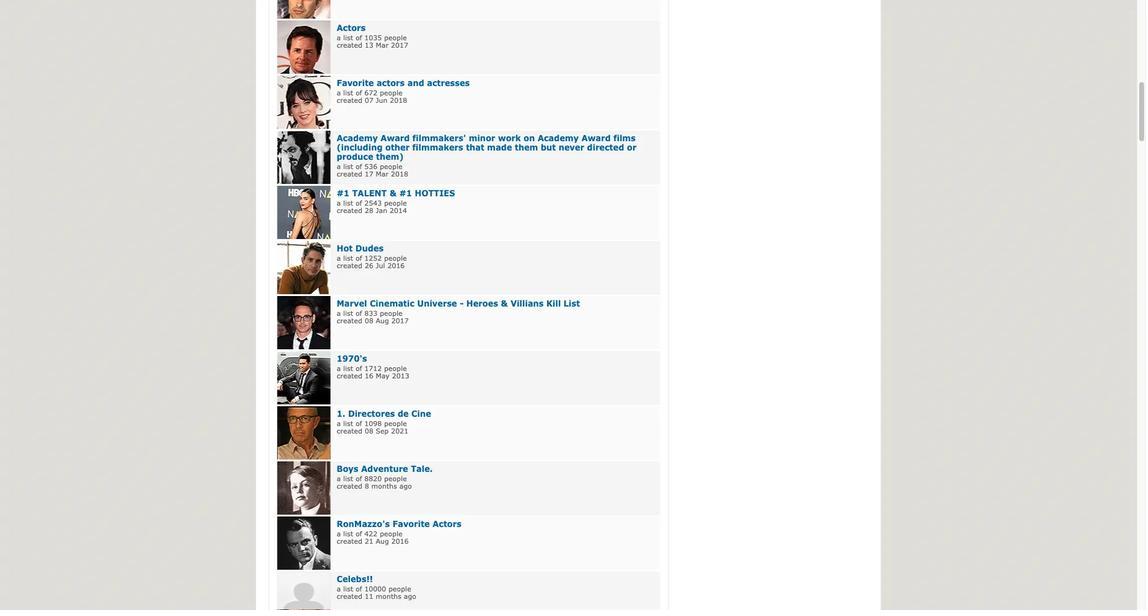 Task type: vqa. For each thing, say whether or not it's contained in the screenshot.


Task type: locate. For each thing, give the bounding box(es) containing it.
of
[[356, 33, 362, 42], [356, 88, 362, 97], [356, 162, 362, 170], [356, 199, 362, 207], [356, 254, 362, 262], [356, 309, 362, 317], [356, 364, 362, 372], [356, 419, 362, 428], [356, 474, 362, 483], [356, 530, 362, 538], [356, 585, 362, 593]]

list down actors link
[[343, 33, 353, 42]]

21 aug 2016
[[365, 537, 409, 546]]

them)
[[376, 151, 404, 161]]

that
[[466, 142, 485, 152]]

2543
[[365, 199, 382, 207]]

7 of from the top
[[356, 364, 362, 372]]

a down hot
[[337, 254, 341, 262]]

10 created from the top
[[337, 537, 362, 546]]

3 created from the top
[[337, 170, 362, 178]]

of down 'hot dudes' link
[[356, 254, 362, 262]]

list down 1970's link
[[343, 364, 353, 372]]

favorite actors and actresses link
[[337, 78, 470, 87]]

a down produce
[[337, 162, 341, 170]]

1 vertical spatial &
[[501, 298, 508, 308]]

academy award filmmakers' minor work on academy award films (including other filmmakers that made them but never directed or produce them) a list of 536 people created 17 mar 2018
[[337, 133, 637, 178]]

people down #1 talent & #1 hotties "link"
[[384, 199, 407, 207]]

1 horizontal spatial award
[[582, 133, 611, 143]]

0 vertical spatial favorite
[[337, 78, 374, 87]]

favorite up 21 aug 2016
[[393, 519, 430, 529]]

talent
[[352, 188, 387, 198]]

people inside "actors a list of 1035 people created 13 mar 2017"
[[384, 33, 407, 42]]

7 list image image from the top
[[277, 296, 331, 350]]

created inside celebs!! a list of 10000 people created 11 months ago
[[337, 592, 362, 601]]

universe
[[417, 298, 457, 308]]

2 award from the left
[[582, 133, 611, 143]]

produce
[[337, 151, 373, 161]]

de
[[398, 409, 409, 418]]

3 list from the top
[[343, 162, 353, 170]]

0 horizontal spatial academy
[[337, 133, 378, 143]]

5 list from the top
[[343, 254, 353, 262]]

1 horizontal spatial actors
[[433, 519, 462, 529]]

11 list image image from the top
[[277, 517, 331, 570]]

07 jun 2018
[[365, 96, 407, 105]]

list down produce
[[343, 162, 353, 170]]

1 horizontal spatial &
[[501, 298, 508, 308]]

1 a from the top
[[337, 33, 341, 42]]

list image image for 1.
[[277, 407, 331, 460]]

7 a from the top
[[337, 364, 341, 372]]

9 created from the top
[[337, 482, 362, 491]]

6 created from the top
[[337, 317, 362, 325]]

actors up 1035
[[337, 23, 366, 32]]

a inside 1970's a list of 1712 people created 16 may 2013
[[337, 364, 341, 372]]

people down 'cinematic'
[[380, 309, 403, 317]]

hotties
[[415, 188, 455, 198]]

a inside "actors a list of 1035 people created 13 mar 2017"
[[337, 33, 341, 42]]

celebs!!
[[337, 574, 373, 584]]

list down celebs!!
[[343, 585, 353, 593]]

2 of from the top
[[356, 88, 362, 97]]

10 of from the top
[[356, 530, 362, 538]]

created inside 1970's a list of 1712 people created 16 may 2013
[[337, 372, 362, 380]]

list down the marvel
[[343, 309, 353, 317]]

people right 1712
[[384, 364, 407, 372]]

5 created from the top
[[337, 262, 362, 270]]

list image image
[[277, 0, 331, 19], [277, 21, 331, 74], [277, 76, 331, 129], [277, 131, 331, 184], [277, 186, 331, 239], [277, 241, 331, 294], [277, 296, 331, 350], [277, 351, 331, 405], [277, 407, 331, 460], [277, 462, 331, 515], [277, 517, 331, 570], [277, 572, 331, 610]]

of down the marvel
[[356, 309, 362, 317]]

1035
[[365, 33, 382, 42]]

a down celebs!!
[[337, 585, 341, 593]]

academy up produce
[[337, 133, 378, 143]]

0 horizontal spatial award
[[381, 133, 410, 143]]

of inside marvel cinematic universe - heroes & villians kill list a list of 833 people created 08 aug 2017
[[356, 309, 362, 317]]

11 a from the top
[[337, 585, 341, 593]]

award
[[381, 133, 410, 143], [582, 133, 611, 143]]

award up them)
[[381, 133, 410, 143]]

8 list from the top
[[343, 419, 353, 428]]

10 list image image from the top
[[277, 462, 331, 515]]

people right '1252'
[[384, 254, 407, 262]]

8 of from the top
[[356, 419, 362, 428]]

10 a from the top
[[337, 530, 341, 538]]

2 list image image from the top
[[277, 21, 331, 74]]

ronmazzo's favorite actors link
[[337, 519, 462, 529]]

1 created from the top
[[337, 41, 362, 49]]

actors
[[377, 78, 405, 87]]

of left 8820
[[356, 474, 362, 483]]

celebs!! a list of 10000 people created 11 months ago
[[337, 574, 416, 601]]

a down the marvel
[[337, 309, 341, 317]]

never
[[559, 142, 584, 152]]

6 of from the top
[[356, 309, 362, 317]]

11 list from the top
[[343, 585, 353, 593]]

people down boys adventure tale. link
[[384, 474, 407, 483]]

8 created from the top
[[337, 427, 362, 435]]

but
[[541, 142, 556, 152]]

other
[[385, 142, 410, 152]]

1 #1 from the left
[[337, 188, 349, 198]]

1970's
[[337, 354, 367, 363]]

them
[[515, 142, 538, 152]]

created down celebs!!
[[337, 592, 362, 601]]

1 vertical spatial favorite
[[393, 519, 430, 529]]

9 of from the top
[[356, 474, 362, 483]]

9 list from the top
[[343, 474, 353, 483]]

hot dudes a list of 1252 people created 26 jul 2016
[[337, 243, 407, 270]]

5 a from the top
[[337, 254, 341, 262]]

created down the marvel
[[337, 317, 362, 325]]

a down ronmazzo's
[[337, 530, 341, 538]]

0 horizontal spatial #1
[[337, 188, 349, 198]]

a down 1.
[[337, 419, 341, 428]]

4 a from the top
[[337, 199, 341, 207]]

2 a from the top
[[337, 88, 341, 97]]

of down produce
[[356, 162, 362, 170]]

0 vertical spatial actors
[[337, 23, 366, 32]]

created left 2543
[[337, 206, 362, 215]]

1252
[[365, 254, 382, 262]]

2 created from the top
[[337, 96, 362, 105]]

7 created from the top
[[337, 372, 362, 380]]

boys adventure tale. link
[[337, 464, 433, 473]]

1 list from the top
[[343, 33, 353, 42]]

of down celebs!!
[[356, 585, 362, 593]]

list image image for hot
[[277, 241, 331, 294]]

created inside "actors a list of 1035 people created 13 mar 2017"
[[337, 41, 362, 49]]

cine
[[412, 409, 431, 418]]

1 vertical spatial actors
[[433, 519, 462, 529]]

8 months ago
[[365, 482, 412, 491]]

actors
[[337, 23, 366, 32], [433, 519, 462, 529]]

people inside ronmazzo's favorite actors a list of 422 people created 21 aug 2016
[[380, 530, 403, 538]]

a inside 'hot dudes a list of 1252 people created 26 jul 2016'
[[337, 254, 341, 262]]

& right the heroes on the left of page
[[501, 298, 508, 308]]

&
[[390, 188, 397, 198], [501, 298, 508, 308]]

list inside boys adventure tale. a list of 8820 people created 8 months ago
[[343, 474, 353, 483]]

list down boys
[[343, 474, 353, 483]]

1 horizontal spatial academy
[[538, 133, 579, 143]]

a down actors link
[[337, 33, 341, 42]]

10 list from the top
[[343, 530, 353, 538]]

created down 1.
[[337, 427, 362, 435]]

people down actors
[[380, 88, 403, 97]]

people inside favorite actors and actresses a list of 672 people created 07 jun 2018
[[380, 88, 403, 97]]

list down hot
[[343, 254, 353, 262]]

favorite up 672
[[337, 78, 374, 87]]

created left 672
[[337, 96, 362, 105]]

created down hot
[[337, 262, 362, 270]]

people
[[384, 33, 407, 42], [380, 88, 403, 97], [380, 162, 403, 170], [384, 199, 407, 207], [384, 254, 407, 262], [380, 309, 403, 317], [384, 364, 407, 372], [384, 419, 407, 428], [384, 474, 407, 483], [380, 530, 403, 538], [389, 585, 411, 593]]

people right 1035
[[384, 33, 407, 42]]

created down produce
[[337, 170, 362, 178]]

list left 672
[[343, 88, 353, 97]]

academy award filmmakers' minor work on academy award films (including other filmmakers that made them but never directed or produce them) link
[[337, 133, 637, 161]]

1 horizontal spatial #1
[[399, 188, 412, 198]]

boys adventure tale. a list of 8820 people created 8 months ago
[[337, 464, 433, 491]]

created down the 1970's
[[337, 372, 362, 380]]

academy
[[337, 133, 378, 143], [538, 133, 579, 143]]

actors down tale.
[[433, 519, 462, 529]]

people down "de"
[[384, 419, 407, 428]]

a inside boys adventure tale. a list of 8820 people created 8 months ago
[[337, 474, 341, 483]]

people down them)
[[380, 162, 403, 170]]

marvel cinematic universe - heroes & villians kill list link
[[337, 298, 580, 308]]

of down ronmazzo's
[[356, 530, 362, 538]]

(including
[[337, 142, 383, 152]]

#1 talent & #1 hotties link
[[337, 188, 455, 198]]

created inside 1. directores de cine a list of 1098 people created 08 sep 2021
[[337, 427, 362, 435]]

cinematic
[[370, 298, 415, 308]]

4 of from the top
[[356, 199, 362, 207]]

1 horizontal spatial favorite
[[393, 519, 430, 529]]

created inside the #1 talent & #1 hotties a list of 2543 people created 28 jan 2014
[[337, 206, 362, 215]]

and
[[408, 78, 424, 87]]

5 of from the top
[[356, 254, 362, 262]]

award left films on the top right of the page
[[582, 133, 611, 143]]

work
[[498, 133, 521, 143]]

1 of from the top
[[356, 33, 362, 42]]

of inside 1. directores de cine a list of 1098 people created 08 sep 2021
[[356, 419, 362, 428]]

10000
[[365, 585, 386, 593]]

1. directores de cine a list of 1098 people created 08 sep 2021
[[337, 409, 431, 435]]

#1 up the 28 jan 2014
[[399, 188, 412, 198]]

#1 left the talent on the left
[[337, 188, 349, 198]]

9 a from the top
[[337, 474, 341, 483]]

people inside 1. directores de cine a list of 1098 people created 08 sep 2021
[[384, 419, 407, 428]]

0 vertical spatial &
[[390, 188, 397, 198]]

list down 1.
[[343, 419, 353, 428]]

11 created from the top
[[337, 592, 362, 601]]

1 award from the left
[[381, 133, 410, 143]]

a
[[337, 33, 341, 42], [337, 88, 341, 97], [337, 162, 341, 170], [337, 199, 341, 207], [337, 254, 341, 262], [337, 309, 341, 317], [337, 364, 341, 372], [337, 419, 341, 428], [337, 474, 341, 483], [337, 530, 341, 538], [337, 585, 341, 593]]

of left 2543
[[356, 199, 362, 207]]

dudes
[[355, 243, 384, 253]]

6 a from the top
[[337, 309, 341, 317]]

favorite actors and actresses a list of 672 people created 07 jun 2018
[[337, 78, 470, 105]]

& up the 28 jan 2014
[[390, 188, 397, 198]]

created
[[337, 41, 362, 49], [337, 96, 362, 105], [337, 170, 362, 178], [337, 206, 362, 215], [337, 262, 362, 270], [337, 317, 362, 325], [337, 372, 362, 380], [337, 427, 362, 435], [337, 482, 362, 491], [337, 537, 362, 546], [337, 592, 362, 601]]

26 jul 2016
[[365, 262, 405, 270]]

marvel cinematic universe - heroes & villians kill list a list of 833 people created 08 aug 2017
[[337, 298, 580, 325]]

2 #1 from the left
[[399, 188, 412, 198]]

of left 672
[[356, 88, 362, 97]]

created down actors link
[[337, 41, 362, 49]]

#1 talent & #1 hotties a list of 2543 people created 28 jan 2014
[[337, 188, 455, 215]]

favorite
[[337, 78, 374, 87], [393, 519, 430, 529]]

created inside marvel cinematic universe - heroes & villians kill list a list of 833 people created 08 aug 2017
[[337, 317, 362, 325]]

4 list image image from the top
[[277, 131, 331, 184]]

0 horizontal spatial actors
[[337, 23, 366, 32]]

a down 1970's link
[[337, 364, 341, 372]]

list image image for celebs!!
[[277, 572, 331, 610]]

0 horizontal spatial favorite
[[337, 78, 374, 87]]

list down the talent on the left
[[343, 199, 353, 207]]

list inside 'hot dudes a list of 1252 people created 26 jul 2016'
[[343, 254, 353, 262]]

list image image for #1
[[277, 186, 331, 239]]

created down ronmazzo's
[[337, 537, 362, 546]]

6 list image image from the top
[[277, 241, 331, 294]]

a left 2543
[[337, 199, 341, 207]]

12 list image image from the top
[[277, 572, 331, 610]]

of down 1970's link
[[356, 364, 362, 372]]

a inside ronmazzo's favorite actors a list of 422 people created 21 aug 2016
[[337, 530, 341, 538]]

4 list from the top
[[343, 199, 353, 207]]

created down boys
[[337, 482, 362, 491]]

3 a from the top
[[337, 162, 341, 170]]

people down ronmazzo's favorite actors link
[[380, 530, 403, 538]]

11 of from the top
[[356, 585, 362, 593]]

3 list image image from the top
[[277, 76, 331, 129]]

536
[[365, 162, 378, 170]]

of inside 1970's a list of 1712 people created 16 may 2013
[[356, 364, 362, 372]]

2 list from the top
[[343, 88, 353, 97]]

marvel
[[337, 298, 367, 308]]

list inside favorite actors and actresses a list of 672 people created 07 jun 2018
[[343, 88, 353, 97]]

on
[[524, 133, 535, 143]]

people right 10000 at the left bottom of the page
[[389, 585, 411, 593]]

hot
[[337, 243, 353, 253]]

list
[[343, 33, 353, 42], [343, 88, 353, 97], [343, 162, 353, 170], [343, 199, 353, 207], [343, 254, 353, 262], [343, 309, 353, 317], [343, 364, 353, 372], [343, 419, 353, 428], [343, 474, 353, 483], [343, 530, 353, 538], [343, 585, 353, 593]]

9 list image image from the top
[[277, 407, 331, 460]]

a down boys
[[337, 474, 341, 483]]

7 list from the top
[[343, 364, 353, 372]]

8 a from the top
[[337, 419, 341, 428]]

5 list image image from the top
[[277, 186, 331, 239]]

28 jan 2014
[[365, 206, 407, 215]]

of inside ronmazzo's favorite actors a list of 422 people created 21 aug 2016
[[356, 530, 362, 538]]

4 created from the top
[[337, 206, 362, 215]]

ronmazzo's
[[337, 519, 390, 529]]

academy right on
[[538, 133, 579, 143]]

8 list image image from the top
[[277, 351, 331, 405]]

0 horizontal spatial &
[[390, 188, 397, 198]]

created inside 'hot dudes a list of 1252 people created 26 jul 2016'
[[337, 262, 362, 270]]

3 of from the top
[[356, 162, 362, 170]]

of down actors link
[[356, 33, 362, 42]]

#1
[[337, 188, 349, 198], [399, 188, 412, 198]]

of left 1098
[[356, 419, 362, 428]]

6 list from the top
[[343, 309, 353, 317]]

a left 672
[[337, 88, 341, 97]]

people inside the #1 talent & #1 hotties a list of 2543 people created 28 jan 2014
[[384, 199, 407, 207]]

created inside boys adventure tale. a list of 8820 people created 8 months ago
[[337, 482, 362, 491]]

list down ronmazzo's
[[343, 530, 353, 538]]



Task type: describe. For each thing, give the bounding box(es) containing it.
& inside marvel cinematic universe - heroes & villians kill list a list of 833 people created 08 aug 2017
[[501, 298, 508, 308]]

1. directores de cine link
[[337, 409, 431, 418]]

actresses
[[427, 78, 470, 87]]

people inside 1970's a list of 1712 people created 16 may 2013
[[384, 364, 407, 372]]

672
[[365, 88, 378, 97]]

-
[[460, 298, 464, 308]]

boys
[[337, 464, 358, 473]]

minor
[[469, 133, 495, 143]]

17 mar 2018
[[365, 170, 408, 178]]

of inside favorite actors and actresses a list of 672 people created 07 jun 2018
[[356, 88, 362, 97]]

people inside celebs!! a list of 10000 people created 11 months ago
[[389, 585, 411, 593]]

list
[[564, 298, 580, 308]]

of inside the #1 talent & #1 hotties a list of 2543 people created 28 jan 2014
[[356, 199, 362, 207]]

8820
[[365, 474, 382, 483]]

833
[[365, 309, 378, 317]]

heroes
[[467, 298, 498, 308]]

favorite inside favorite actors and actresses a list of 672 people created 07 jun 2018
[[337, 78, 374, 87]]

actors inside ronmazzo's favorite actors a list of 422 people created 21 aug 2016
[[433, 519, 462, 529]]

list image image for marvel
[[277, 296, 331, 350]]

people inside 'hot dudes a list of 1252 people created 26 jul 2016'
[[384, 254, 407, 262]]

people inside academy award filmmakers' minor work on academy award films (including other filmmakers that made them but never directed or produce them) a list of 536 people created 17 mar 2018
[[380, 162, 403, 170]]

1970's link
[[337, 354, 367, 363]]

1.
[[337, 409, 345, 418]]

ronmazzo's favorite actors a list of 422 people created 21 aug 2016
[[337, 519, 462, 546]]

a inside 1. directores de cine a list of 1098 people created 08 sep 2021
[[337, 419, 341, 428]]

list image image for favorite
[[277, 76, 331, 129]]

08 aug 2017
[[365, 317, 409, 325]]

people inside boys adventure tale. a list of 8820 people created 8 months ago
[[384, 474, 407, 483]]

list inside 1. directores de cine a list of 1098 people created 08 sep 2021
[[343, 419, 353, 428]]

kill
[[547, 298, 561, 308]]

list inside the #1 talent & #1 hotties a list of 2543 people created 28 jan 2014
[[343, 199, 353, 207]]

villians
[[511, 298, 544, 308]]

tale.
[[411, 464, 433, 473]]

actors link
[[337, 23, 366, 32]]

actors a list of 1035 people created 13 mar 2017
[[337, 23, 408, 49]]

08 sep 2021
[[365, 427, 409, 435]]

1712
[[365, 364, 382, 372]]

list image image for actors
[[277, 21, 331, 74]]

list inside ronmazzo's favorite actors a list of 422 people created 21 aug 2016
[[343, 530, 353, 538]]

of inside celebs!! a list of 10000 people created 11 months ago
[[356, 585, 362, 593]]

filmmakers'
[[413, 133, 466, 143]]

created inside academy award filmmakers' minor work on academy award films (including other filmmakers that made them but never directed or produce them) a list of 536 people created 17 mar 2018
[[337, 170, 362, 178]]

directores
[[348, 409, 395, 418]]

1098
[[365, 419, 382, 428]]

celebs!! link
[[337, 574, 373, 584]]

16 may 2013
[[365, 372, 409, 380]]

or
[[627, 142, 637, 152]]

1 list image image from the top
[[277, 0, 331, 19]]

created inside favorite actors and actresses a list of 672 people created 07 jun 2018
[[337, 96, 362, 105]]

13 mar 2017
[[365, 41, 408, 49]]

2 academy from the left
[[538, 133, 579, 143]]

list inside marvel cinematic universe - heroes & villians kill list a list of 833 people created 08 aug 2017
[[343, 309, 353, 317]]

a inside marvel cinematic universe - heroes & villians kill list a list of 833 people created 08 aug 2017
[[337, 309, 341, 317]]

1 academy from the left
[[337, 133, 378, 143]]

of inside boys adventure tale. a list of 8820 people created 8 months ago
[[356, 474, 362, 483]]

directed
[[587, 142, 624, 152]]

films
[[614, 133, 636, 143]]

list inside 1970's a list of 1712 people created 16 may 2013
[[343, 364, 353, 372]]

list image image for boys
[[277, 462, 331, 515]]

list inside academy award filmmakers' minor work on academy award films (including other filmmakers that made them but never directed or produce them) a list of 536 people created 17 mar 2018
[[343, 162, 353, 170]]

& inside the #1 talent & #1 hotties a list of 2543 people created 28 jan 2014
[[390, 188, 397, 198]]

adventure
[[361, 464, 408, 473]]

hot dudes link
[[337, 243, 384, 253]]

created inside ronmazzo's favorite actors a list of 422 people created 21 aug 2016
[[337, 537, 362, 546]]

422
[[365, 530, 378, 538]]

favorite inside ronmazzo's favorite actors a list of 422 people created 21 aug 2016
[[393, 519, 430, 529]]

a inside favorite actors and actresses a list of 672 people created 07 jun 2018
[[337, 88, 341, 97]]

actors inside "actors a list of 1035 people created 13 mar 2017"
[[337, 23, 366, 32]]

list image image for ronmazzo's
[[277, 517, 331, 570]]

people inside marvel cinematic universe - heroes & villians kill list a list of 833 people created 08 aug 2017
[[380, 309, 403, 317]]

a inside celebs!! a list of 10000 people created 11 months ago
[[337, 585, 341, 593]]

list inside "actors a list of 1035 people created 13 mar 2017"
[[343, 33, 353, 42]]

filmmakers
[[412, 142, 463, 152]]

list image image for academy
[[277, 131, 331, 184]]

a inside academy award filmmakers' minor work on academy award films (including other filmmakers that made them but never directed or produce them) a list of 536 people created 17 mar 2018
[[337, 162, 341, 170]]

made
[[487, 142, 512, 152]]

list image image for 1970's
[[277, 351, 331, 405]]

11 months ago
[[365, 592, 416, 601]]

list inside celebs!! a list of 10000 people created 11 months ago
[[343, 585, 353, 593]]

1970's a list of 1712 people created 16 may 2013
[[337, 354, 409, 380]]

of inside academy award filmmakers' minor work on academy award films (including other filmmakers that made them but never directed or produce them) a list of 536 people created 17 mar 2018
[[356, 162, 362, 170]]

of inside 'hot dudes a list of 1252 people created 26 jul 2016'
[[356, 254, 362, 262]]

of inside "actors a list of 1035 people created 13 mar 2017"
[[356, 33, 362, 42]]

a inside the #1 talent & #1 hotties a list of 2543 people created 28 jan 2014
[[337, 199, 341, 207]]



